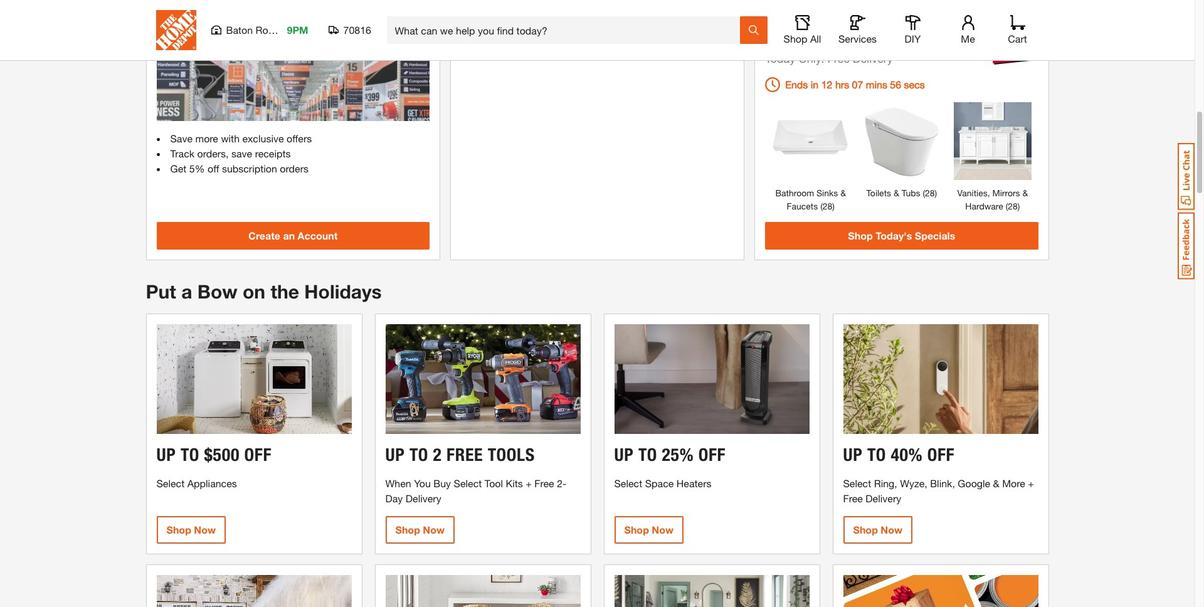 Task type: vqa. For each thing, say whether or not it's contained in the screenshot.
40% NOW
yes



Task type: describe. For each thing, give the bounding box(es) containing it.
save
[[231, 148, 252, 160]]

select space heaters
[[614, 477, 712, 489]]

put a bow on the holidays
[[146, 280, 382, 303]]

shop for up to 2 free tools
[[396, 524, 420, 536]]

create an account button
[[157, 222, 430, 249]]

space
[[645, 477, 674, 489]]

vanities,
[[958, 187, 990, 198]]

off for up to $500 off
[[244, 444, 272, 465]]

sinks
[[817, 187, 838, 198]]

+ inside the select ring, wyze, blink, google & more + free delivery
[[1028, 477, 1034, 489]]

fixtures
[[841, 32, 898, 49]]

select ring, wyze, blink, google & more + free delivery
[[843, 477, 1034, 504]]

live chat image
[[1178, 143, 1195, 210]]

bathroom sinks & faucets
[[776, 187, 846, 211]]

select for up to $500 off
[[157, 477, 185, 489]]

with
[[221, 133, 240, 145]]

70816 button
[[328, 24, 372, 36]]

offers
[[287, 133, 312, 145]]

to for 25%
[[639, 444, 657, 465]]

up for up to 40% off
[[843, 444, 863, 465]]

image for update your bath image
[[614, 575, 810, 607]]

more
[[1002, 477, 1026, 489]]

delivery inside the select ring, wyze, blink, google & more + free delivery
[[866, 492, 902, 504]]

secs
[[904, 78, 925, 90]]

vanities, mirrors & hardware
[[958, 187, 1028, 211]]

shop now for 25%
[[624, 524, 674, 536]]

select inside up to 55% off select bathroom fixtures & vanities today only! free delivery
[[868, 13, 913, 31]]

put
[[146, 280, 176, 303]]

1 horizontal spatial )
[[935, 187, 937, 198]]

shop all button
[[783, 15, 823, 45]]

the home depot logo image
[[156, 10, 196, 50]]

bathroom inside up to 55% off select bathroom fixtures & vanities today only! free delivery
[[765, 32, 836, 49]]

select inside the when you buy select tool kits + free 2- day delivery
[[454, 477, 482, 489]]

25%
[[662, 444, 694, 465]]

( 28 ) for faucets
[[818, 200, 835, 211]]

+ inside the when you buy select tool kits + free 2- day delivery
[[526, 477, 532, 489]]

recently viewed
[[461, 13, 580, 31]]

diy button
[[893, 15, 933, 45]]

mirrors
[[993, 187, 1020, 198]]

( for vanities, mirrors & hardware
[[1006, 200, 1008, 211]]

1 horizontal spatial 28
[[925, 187, 935, 198]]

every
[[266, 13, 305, 31]]

off inside up to 55% off select bathroom fixtures & vanities today only! free delivery
[[845, 13, 864, 31]]

bathroom sinks & faucets product image image
[[772, 102, 850, 180]]

off inside save more with exclusive offers track orders, save receipts get 5% off subscription orders
[[208, 163, 219, 175]]

free inside the when you buy select tool kits + free 2- day delivery
[[535, 477, 554, 489]]

faucets
[[787, 200, 818, 211]]

delivery inside the when you buy select tool kits + free 2- day delivery
[[406, 492, 441, 504]]

track
[[170, 148, 194, 160]]

shop now link for 25%
[[614, 516, 684, 544]]

ends in 12 hrs 07 mins 56 secs
[[785, 78, 925, 90]]

image for wrap up diy image
[[843, 575, 1038, 607]]

shop now link for $500
[[157, 516, 226, 544]]

hrs
[[836, 78, 849, 90]]

shop for up to 25% off
[[624, 524, 649, 536]]

free delivery
[[828, 51, 893, 65]]

shop all
[[784, 33, 821, 45]]

12
[[822, 78, 833, 90]]

image for up to $500 off image
[[157, 324, 352, 434]]

account
[[298, 229, 338, 241]]

tool
[[485, 477, 503, 489]]

image for up to 40% off image
[[843, 324, 1038, 434]]

56
[[890, 78, 902, 90]]

to for 40%
[[867, 444, 886, 465]]

5%
[[189, 163, 205, 175]]

heaters
[[677, 477, 712, 489]]

What can we help you find today? search field
[[395, 17, 739, 43]]

up to 55% off select bathroom fixtures & vanities today only! free delivery
[[765, 13, 973, 65]]

tools
[[488, 444, 535, 465]]

image for up to 2 free tools image
[[385, 324, 581, 434]]

kits
[[506, 477, 523, 489]]

day
[[385, 492, 403, 504]]

( 28 ) for hardware
[[1004, 200, 1020, 211]]

exclusive
[[242, 133, 284, 145]]

vanities, mirrors & hardware product image image
[[954, 102, 1032, 180]]

shop now link for 2
[[385, 516, 455, 544]]

save more with exclusive offers track orders, save receipts get 5% off subscription orders
[[170, 133, 312, 175]]

recently
[[461, 13, 524, 31]]

off for up to 25% off
[[699, 444, 726, 465]]

2-
[[557, 477, 567, 489]]

services
[[839, 33, 877, 45]]

$500
[[204, 444, 240, 465]]

40%
[[891, 444, 923, 465]]

the
[[271, 280, 299, 303]]

baton rouge 9pm
[[226, 24, 308, 36]]

diy
[[905, 33, 921, 45]]

vanities
[[917, 32, 973, 49]]

28 for vanities, mirrors & hardware
[[1008, 200, 1018, 211]]

( for bathroom sinks & faucets
[[821, 200, 823, 211]]

sign in card banner image
[[157, 41, 430, 121]]

wyze,
[[900, 477, 928, 489]]

toilets & tubs product image image
[[863, 102, 941, 180]]

image for up to 35% off image
[[385, 575, 581, 607]]

now for 25%
[[652, 524, 674, 536]]

services button
[[838, 15, 878, 45]]

70816
[[343, 24, 371, 36]]



Task type: locate. For each thing, give the bounding box(es) containing it.
& left tubs
[[894, 187, 899, 198]]

now down buy
[[423, 524, 445, 536]]

now for 2
[[423, 524, 445, 536]]

) down sinks
[[833, 200, 835, 211]]

in
[[811, 78, 819, 90]]

2 off from the left
[[699, 444, 726, 465]]

1 shop now link from the left
[[157, 516, 226, 544]]

now down select space heaters in the right of the page
[[652, 524, 674, 536]]

1 horizontal spatial free
[[843, 492, 863, 504]]

2 + from the left
[[1028, 477, 1034, 489]]

0 horizontal spatial +
[[526, 477, 532, 489]]

select left ring,
[[843, 477, 871, 489]]

3 shop now link from the left
[[614, 516, 684, 544]]

( 28 ) down mirrors
[[1004, 200, 1020, 211]]

& inside up to 55% off select bathroom fixtures & vanities today only! free delivery
[[902, 32, 913, 49]]

up to 2 free tools
[[385, 444, 535, 465]]

+ right more
[[1028, 477, 1034, 489]]

1 now from the left
[[194, 524, 216, 536]]

when
[[385, 477, 411, 489]]

sign in link
[[399, 14, 430, 25]]

1 horizontal spatial off
[[699, 444, 726, 465]]

& right mirrors
[[1023, 187, 1028, 198]]

07
[[852, 78, 863, 90]]

3 off from the left
[[928, 444, 955, 465]]

shop down space
[[624, 524, 649, 536]]

shop now link down day
[[385, 516, 455, 544]]

viewed
[[528, 13, 580, 31]]

2 horizontal spatial (
[[1006, 200, 1008, 211]]

up for up to 2 free tools
[[385, 444, 405, 465]]

shop now link down space
[[614, 516, 684, 544]]

4 shop now link from the left
[[843, 516, 913, 544]]

1 horizontal spatial (
[[923, 187, 925, 198]]

delivery down you
[[406, 492, 441, 504]]

1 horizontal spatial delivery
[[866, 492, 902, 504]]

4 to from the left
[[867, 444, 886, 465]]

&
[[902, 32, 913, 49], [841, 187, 846, 198], [894, 187, 899, 198], [1023, 187, 1028, 198], [993, 477, 1000, 489]]

delivery
[[406, 492, 441, 504], [866, 492, 902, 504]]

( right tubs
[[923, 187, 925, 198]]

select left appliances
[[157, 477, 185, 489]]

1 horizontal spatial off
[[845, 13, 864, 31]]

benefits
[[157, 13, 216, 31]]

shop now for 40%
[[853, 524, 903, 536]]

toilets
[[867, 187, 891, 198]]

28 down mirrors
[[1008, 200, 1018, 211]]

2 horizontal spatial off
[[928, 444, 955, 465]]

2 shop now from the left
[[396, 524, 445, 536]]

receipts
[[255, 148, 291, 160]]

2 now from the left
[[423, 524, 445, 536]]

when you buy select tool kits + free 2- day delivery
[[385, 477, 567, 504]]

shop
[[784, 33, 808, 45], [167, 524, 191, 536], [396, 524, 420, 536], [624, 524, 649, 536], [853, 524, 878, 536]]

toilets & tubs ( 28 )
[[867, 187, 937, 198]]

1 shop now from the left
[[167, 524, 216, 536]]

1 up from the left
[[157, 444, 176, 465]]

a
[[181, 280, 192, 303]]

ends
[[785, 78, 808, 90]]

buy
[[434, 477, 451, 489]]

me
[[961, 33, 975, 45]]

shop down select appliances
[[167, 524, 191, 536]]

28 for bathroom sinks & faucets
[[823, 200, 833, 211]]

create
[[248, 229, 280, 241]]

28 right tubs
[[925, 187, 935, 198]]

up for up to $500 off
[[157, 444, 176, 465]]

& left more
[[993, 477, 1000, 489]]

select for up to 40% off
[[843, 477, 871, 489]]

2 delivery from the left
[[866, 492, 902, 504]]

1 vertical spatial off
[[208, 163, 219, 175]]

you
[[414, 477, 431, 489]]

off
[[244, 444, 272, 465], [699, 444, 726, 465], [928, 444, 955, 465]]

now
[[194, 524, 216, 536], [423, 524, 445, 536], [652, 524, 674, 536], [881, 524, 903, 536]]

shop now down day
[[396, 524, 445, 536]]

& inside the select ring, wyze, blink, google & more + free delivery
[[993, 477, 1000, 489]]

on
[[243, 280, 265, 303]]

all
[[810, 33, 821, 45]]

to up select appliances
[[181, 444, 200, 465]]

1 off from the left
[[244, 444, 272, 465]]

select right buy
[[454, 477, 482, 489]]

shop now down ring,
[[853, 524, 903, 536]]

1 + from the left
[[526, 477, 532, 489]]

an
[[283, 229, 295, 241]]

select up fixtures
[[868, 13, 913, 31]]

baton
[[226, 24, 253, 36]]

free
[[447, 444, 483, 465]]

& inside bathroom sinks & faucets
[[841, 187, 846, 198]]

aisle
[[310, 13, 344, 31]]

to left 25% in the bottom right of the page
[[639, 444, 657, 465]]

4 up from the left
[[843, 444, 863, 465]]

to for $500
[[181, 444, 200, 465]]

0 horizontal spatial free
[[535, 477, 554, 489]]

shop down to
[[784, 33, 808, 45]]

more
[[195, 133, 218, 145]]

)
[[935, 187, 937, 198], [833, 200, 835, 211], [1018, 200, 1020, 211]]

3 to from the left
[[639, 444, 657, 465]]

0 horizontal spatial delivery
[[406, 492, 441, 504]]

up up select space heaters in the right of the page
[[614, 444, 634, 465]]

1 ( 28 ) from the left
[[818, 200, 835, 211]]

bathroom up "today only!"
[[765, 32, 836, 49]]

+ right kits
[[526, 477, 532, 489]]

get
[[170, 163, 186, 175]]

off up blink,
[[928, 444, 955, 465]]

orders
[[280, 163, 309, 175]]

) for vanities, mirrors & hardware
[[1018, 200, 1020, 211]]

2 horizontal spatial )
[[1018, 200, 1020, 211]]

google
[[958, 477, 991, 489]]

now down appliances
[[194, 524, 216, 536]]

off for up to 40% off
[[928, 444, 955, 465]]

off
[[845, 13, 864, 31], [208, 163, 219, 175]]

mins
[[866, 78, 888, 90]]

feedback link image
[[1178, 212, 1195, 280]]

0 vertical spatial free
[[535, 477, 554, 489]]

(
[[923, 187, 925, 198], [821, 200, 823, 211], [1006, 200, 1008, 211]]

shop now for $500
[[167, 524, 216, 536]]

& left vanities
[[902, 32, 913, 49]]

2 ( 28 ) from the left
[[1004, 200, 1020, 211]]

shop now down select appliances
[[167, 524, 216, 536]]

3 up from the left
[[614, 444, 634, 465]]

( down sinks
[[821, 200, 823, 211]]

4 now from the left
[[881, 524, 903, 536]]

ring,
[[874, 477, 897, 489]]

appliances
[[187, 477, 237, 489]]

55%
[[809, 13, 840, 31]]

now down ring,
[[881, 524, 903, 536]]

up up select appliances
[[157, 444, 176, 465]]

special buy logo image
[[988, 15, 1038, 65]]

up for up to 25% off
[[614, 444, 634, 465]]

shop now link for 40%
[[843, 516, 913, 544]]

shop now for 2
[[396, 524, 445, 536]]

to
[[790, 13, 804, 31]]

& inside vanities, mirrors & hardware
[[1023, 187, 1028, 198]]

bathroom inside bathroom sinks & faucets
[[776, 187, 814, 198]]

me button
[[948, 15, 988, 45]]

image for up to 25% off image
[[614, 324, 810, 434]]

to left 2
[[410, 444, 428, 465]]

off up heaters
[[699, 444, 726, 465]]

select left space
[[614, 477, 643, 489]]

2 up from the left
[[385, 444, 405, 465]]

select appliances
[[157, 477, 237, 489]]

shop down day
[[396, 524, 420, 536]]

select inside the select ring, wyze, blink, google & more + free delivery
[[843, 477, 871, 489]]

( 28 )
[[818, 200, 835, 211], [1004, 200, 1020, 211]]

2 to from the left
[[410, 444, 428, 465]]

to for 2
[[410, 444, 428, 465]]

shop now down space
[[624, 524, 674, 536]]

0 horizontal spatial ( 28 )
[[818, 200, 835, 211]]

benefits down every aisle
[[157, 13, 344, 31]]

off up services
[[845, 13, 864, 31]]

28 down sinks
[[823, 200, 833, 211]]

0 vertical spatial off
[[845, 13, 864, 31]]

0 horizontal spatial off
[[244, 444, 272, 465]]

0 horizontal spatial 28
[[823, 200, 833, 211]]

bathroom up faucets
[[776, 187, 814, 198]]

( down mirrors
[[1006, 200, 1008, 211]]

in
[[421, 14, 430, 25]]

3 now from the left
[[652, 524, 674, 536]]

1 vertical spatial bathroom
[[776, 187, 814, 198]]

up to 25% off
[[614, 444, 726, 465]]

1 vertical spatial free
[[843, 492, 863, 504]]

shop down ring,
[[853, 524, 878, 536]]

up
[[157, 444, 176, 465], [385, 444, 405, 465], [614, 444, 634, 465], [843, 444, 863, 465]]

& right sinks
[[841, 187, 846, 198]]

shop for up to $500 off
[[167, 524, 191, 536]]

now for 40%
[[881, 524, 903, 536]]

cart link
[[1004, 15, 1032, 45]]

sign in
[[399, 14, 430, 25]]

1 to from the left
[[181, 444, 200, 465]]

0 horizontal spatial )
[[833, 200, 835, 211]]

up up when
[[385, 444, 405, 465]]

bathroom
[[765, 32, 836, 49], [776, 187, 814, 198]]

shop inside button
[[784, 33, 808, 45]]

2 shop now link from the left
[[385, 516, 455, 544]]

up to 40% off
[[843, 444, 955, 465]]

+
[[526, 477, 532, 489], [1028, 477, 1034, 489]]

shop now link down ring,
[[843, 516, 913, 544]]

hardware
[[966, 200, 1004, 211]]

to up ring,
[[867, 444, 886, 465]]

free inside the select ring, wyze, blink, google & more + free delivery
[[843, 492, 863, 504]]

off down orders,
[[208, 163, 219, 175]]

image for free delivery image
[[157, 575, 352, 607]]

up left 40% on the bottom
[[843, 444, 863, 465]]

select for up to 25% off
[[614, 477, 643, 489]]

) down mirrors
[[1018, 200, 1020, 211]]

save
[[170, 133, 193, 145]]

4 shop now from the left
[[853, 524, 903, 536]]

) for bathroom sinks & faucets
[[833, 200, 835, 211]]

blink,
[[930, 477, 955, 489]]

2 horizontal spatial 28
[[1008, 200, 1018, 211]]

up
[[765, 13, 786, 31]]

1 horizontal spatial +
[[1028, 477, 1034, 489]]

now for $500
[[194, 524, 216, 536]]

( 28 ) down sinks
[[818, 200, 835, 211]]

shop today's specials link
[[765, 222, 1038, 249]]

holidays
[[304, 280, 382, 303]]

shop now link down select appliances
[[157, 516, 226, 544]]

cart
[[1008, 33, 1027, 45]]

3 shop now from the left
[[624, 524, 674, 536]]

tubs
[[902, 187, 921, 198]]

0 horizontal spatial off
[[208, 163, 219, 175]]

delivery down ring,
[[866, 492, 902, 504]]

off right the $500
[[244, 444, 272, 465]]

) right tubs
[[935, 187, 937, 198]]

shop today's specials
[[848, 229, 956, 241]]

1 horizontal spatial ( 28 )
[[1004, 200, 1020, 211]]

0 vertical spatial bathroom
[[765, 32, 836, 49]]

shop for up to 40% off
[[853, 524, 878, 536]]

1 delivery from the left
[[406, 492, 441, 504]]

sign
[[399, 14, 419, 25]]

2
[[433, 444, 442, 465]]

0 horizontal spatial (
[[821, 200, 823, 211]]

orders,
[[197, 148, 229, 160]]

9pm
[[287, 24, 308, 36]]



